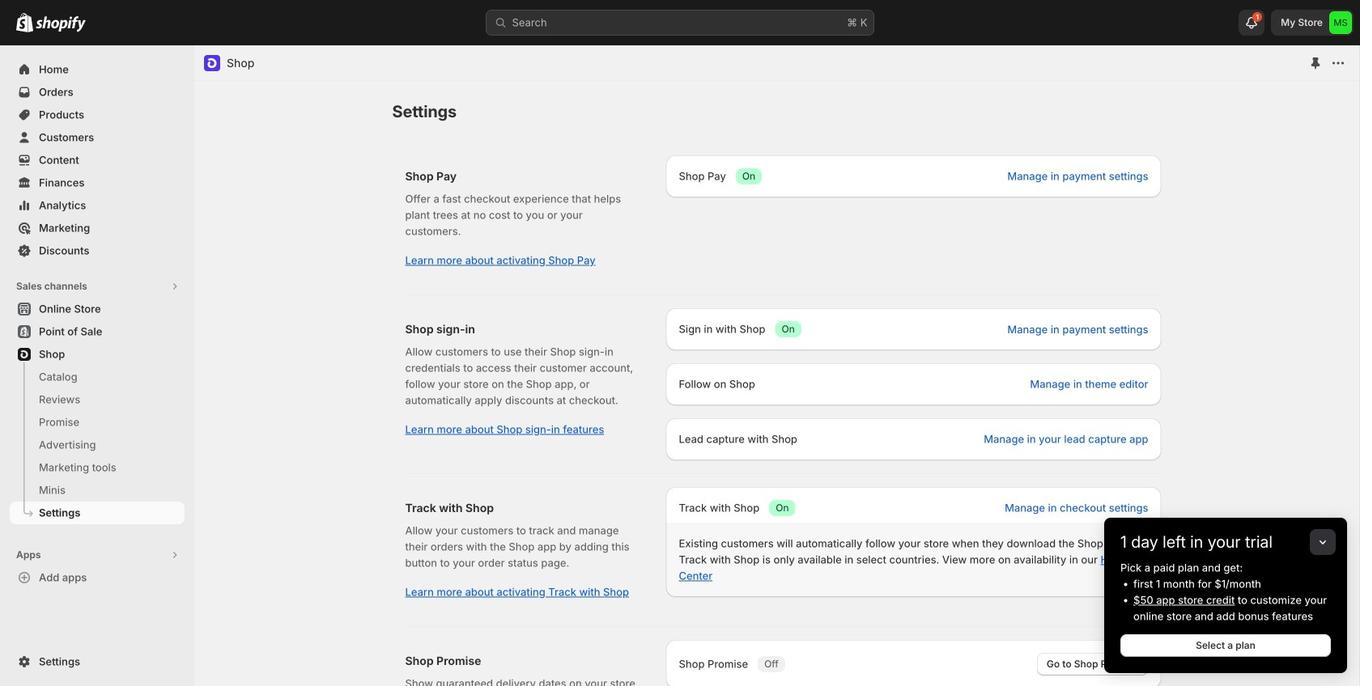 Task type: describe. For each thing, give the bounding box(es) containing it.
1 horizontal spatial shopify image
[[36, 16, 86, 32]]

0 horizontal spatial shopify image
[[16, 13, 33, 32]]

fullscreen dialog
[[194, 45, 1360, 687]]



Task type: locate. For each thing, give the bounding box(es) containing it.
shopify image
[[16, 13, 33, 32], [36, 16, 86, 32]]

icon for shop image
[[204, 55, 220, 71]]

my store image
[[1330, 11, 1353, 34]]



Task type: vqa. For each thing, say whether or not it's contained in the screenshot.
Shopify icon
yes



